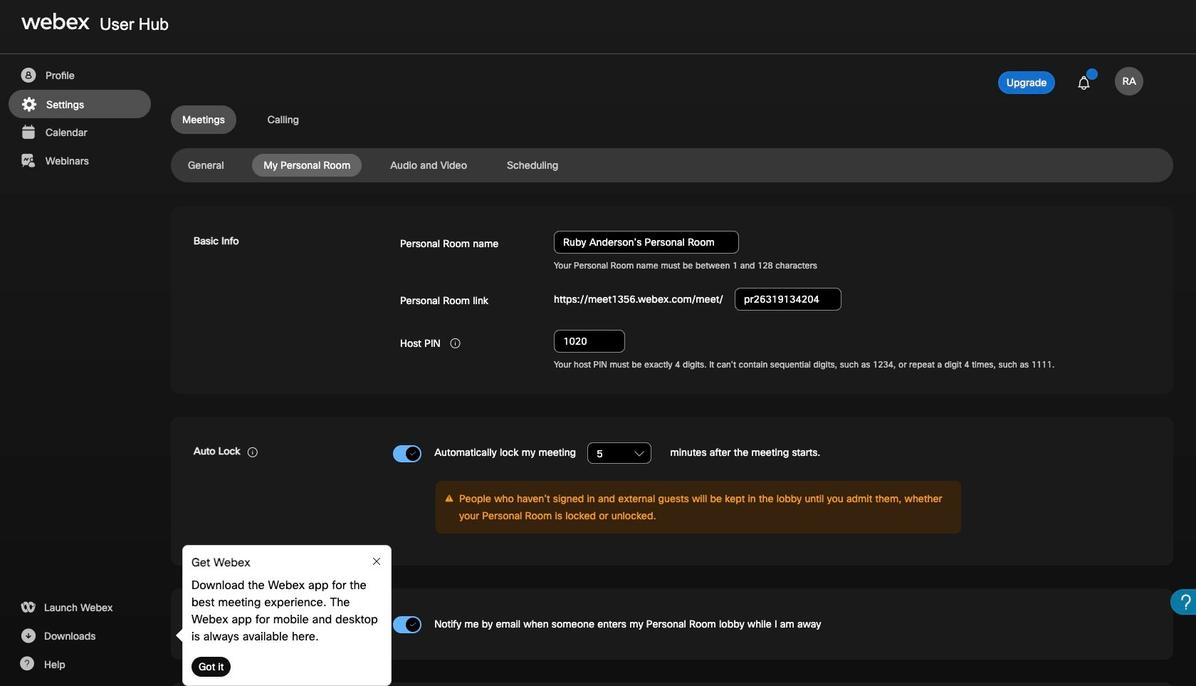 Task type: vqa. For each thing, say whether or not it's contained in the screenshot.
first tab from the left
no



Task type: locate. For each thing, give the bounding box(es) containing it.
mds webinar_filled image
[[19, 152, 37, 170]]

2 tab list from the top
[[171, 154, 1174, 177]]

1 vertical spatial tab list
[[171, 154, 1174, 177]]

tooltip
[[175, 545, 392, 686]]

0 vertical spatial tab list
[[171, 105, 1174, 134]]

None text field
[[554, 330, 625, 353]]

alert
[[554, 261, 1151, 272]]

None text field
[[554, 231, 739, 254], [735, 288, 842, 311], [554, 231, 739, 254], [735, 288, 842, 311]]

tab list
[[171, 105, 1174, 134], [171, 154, 1174, 177]]

cisco webex image
[[21, 13, 90, 30]]

mds check_bold image
[[410, 449, 417, 459]]

1 tab list from the top
[[171, 105, 1174, 134]]

mds content download_filled image
[[19, 628, 37, 645]]



Task type: describe. For each thing, give the bounding box(es) containing it.
ng help active image
[[19, 656, 34, 670]]

mds cancel_bold image
[[371, 556, 383, 567]]

mds settings_filled image
[[20, 96, 38, 113]]

mds people circle_filled image
[[19, 67, 37, 84]]

mds check_bold image
[[410, 620, 417, 630]]

mds webex helix filled image
[[19, 599, 37, 616]]

mds meetings_filled image
[[19, 124, 37, 141]]



